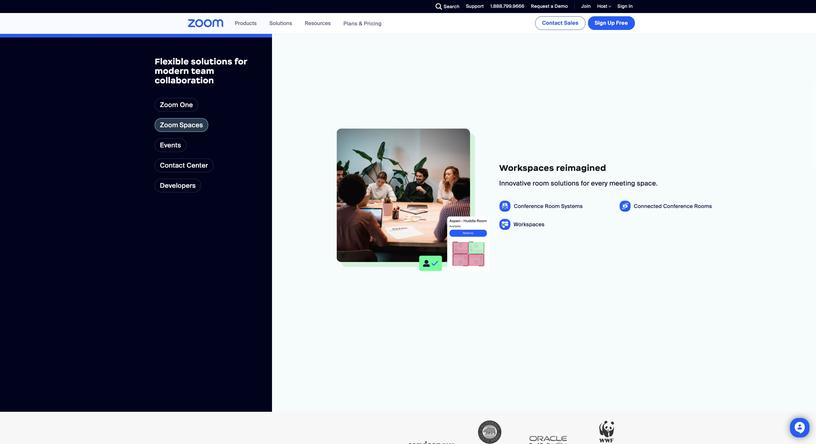 Task type: vqa. For each thing, say whether or not it's contained in the screenshot.
"collaboration"
yes



Task type: locate. For each thing, give the bounding box(es) containing it.
1 horizontal spatial contact
[[542, 20, 563, 26]]

1 zoom from the top
[[160, 101, 178, 109]]

collaboration
[[155, 75, 214, 86]]

plans & pricing link
[[344, 20, 382, 27], [344, 20, 382, 27]]

request a demo
[[531, 3, 568, 9]]

pricing
[[364, 20, 382, 27]]

sign up free
[[595, 20, 628, 26]]

products
[[235, 20, 257, 27]]

room
[[533, 179, 549, 188]]

1 vertical spatial sign
[[595, 20, 607, 26]]

every
[[591, 179, 608, 188]]

workspaces
[[500, 163, 554, 173], [514, 221, 545, 228]]

zoom interface icon - workspace reservation image
[[396, 202, 490, 273]]

sign for sign in
[[618, 3, 628, 9]]

0 vertical spatial contact
[[542, 20, 563, 26]]

join link up meetings navigation
[[582, 3, 591, 9]]

support link
[[461, 0, 486, 13], [466, 3, 484, 9]]

sign
[[618, 3, 628, 9], [595, 20, 607, 26]]

0 vertical spatial zoom
[[160, 101, 178, 109]]

contact sales link
[[536, 16, 586, 30]]

zoom for zoom one
[[160, 101, 178, 109]]

1 horizontal spatial conference
[[664, 203, 693, 210]]

meetings navigation
[[534, 13, 636, 31]]

0 horizontal spatial conference
[[514, 203, 544, 210]]

host button
[[598, 3, 611, 9]]

0 vertical spatial solutions
[[191, 56, 232, 67]]

banner
[[180, 13, 636, 34]]

1 horizontal spatial for
[[581, 179, 590, 188]]

sign in link
[[613, 0, 636, 13], [618, 3, 633, 9]]

0 horizontal spatial contact
[[160, 161, 185, 170]]

1 vertical spatial contact
[[160, 161, 185, 170]]

zoom logo image
[[188, 19, 224, 27]]

meeting
[[610, 179, 636, 188]]

0 vertical spatial for
[[235, 56, 247, 67]]

zoom down zoom one
[[160, 121, 178, 130]]

1 vertical spatial zoom
[[160, 121, 178, 130]]

modern
[[155, 66, 189, 76]]

resources button
[[305, 13, 334, 34]]

connected
[[634, 203, 662, 210]]

conference up 'workspaces' "link"
[[514, 203, 544, 210]]

workspaces reimagined
[[500, 163, 606, 173]]

workspaces for workspaces reimagined
[[500, 163, 554, 173]]

sign up free button
[[588, 16, 635, 30]]

contact inside "link"
[[542, 20, 563, 26]]

sign left in
[[618, 3, 628, 9]]

sign in
[[618, 3, 633, 9]]

contact left center
[[160, 161, 185, 170]]

contact
[[542, 20, 563, 26], [160, 161, 185, 170]]

0 vertical spatial sign
[[618, 3, 628, 9]]

workspaces down conference room systems link
[[514, 221, 545, 228]]

solutions
[[270, 20, 292, 27]]

flexible solutions for modern team collaboration
[[155, 56, 247, 86]]

1 vertical spatial for
[[581, 179, 590, 188]]

support
[[466, 3, 484, 9]]

solutions inside the 2 / 5 group
[[551, 179, 580, 188]]

join link
[[577, 0, 593, 13], [582, 3, 591, 9]]

sign inside button
[[595, 20, 607, 26]]

zoom one
[[160, 101, 193, 109]]

workspaces up innovative
[[500, 163, 554, 173]]

0 horizontal spatial for
[[235, 56, 247, 67]]

join
[[582, 3, 591, 9]]

1 horizontal spatial solutions
[[551, 179, 580, 188]]

contact center
[[160, 161, 208, 170]]

1.888.799.9666 button
[[486, 0, 526, 13], [491, 3, 525, 9]]

2 zoom from the top
[[160, 121, 178, 130]]

connected conference rooms link
[[634, 203, 712, 210]]

rooms
[[695, 203, 712, 210]]

2 / 5 group
[[272, 0, 817, 412]]

contact down a
[[542, 20, 563, 26]]

flexible solutions for modern team collaboration tab list
[[155, 98, 213, 173]]

1 vertical spatial solutions
[[551, 179, 580, 188]]

zoom one tab
[[155, 98, 198, 112]]

0 vertical spatial workspaces
[[500, 163, 554, 173]]

contact inside "tab"
[[160, 161, 185, 170]]

team
[[191, 66, 214, 76]]

conference
[[514, 203, 544, 210], [664, 203, 693, 210]]

for inside flexible solutions for modern team collaboration
[[235, 56, 247, 67]]

sign left "up"
[[595, 20, 607, 26]]

request a demo link
[[526, 0, 570, 13], [531, 3, 568, 9]]

conference left rooms in the right top of the page
[[664, 203, 693, 210]]

0 horizontal spatial sign
[[595, 20, 607, 26]]

&
[[359, 20, 363, 27]]

solutions
[[191, 56, 232, 67], [551, 179, 580, 188]]

zoom left one
[[160, 101, 178, 109]]

1 horizontal spatial sign
[[618, 3, 628, 9]]

for
[[235, 56, 247, 67], [581, 179, 590, 188]]

zoom
[[160, 101, 178, 109], [160, 121, 178, 130]]

0 horizontal spatial solutions
[[191, 56, 232, 67]]

1 vertical spatial workspaces
[[514, 221, 545, 228]]



Task type: describe. For each thing, give the bounding box(es) containing it.
sign for sign up free
[[595, 20, 607, 26]]

search
[[444, 4, 460, 9]]

join link left "host"
[[577, 0, 593, 13]]

plans
[[344, 20, 358, 27]]

room
[[545, 203, 560, 210]]

request
[[531, 3, 550, 9]]

free
[[616, 20, 628, 26]]

banner containing contact sales
[[180, 13, 636, 34]]

plans & pricing
[[344, 20, 382, 27]]

1.888.799.9666
[[491, 3, 525, 9]]

contact sales
[[542, 20, 579, 26]]

california state parks logo image
[[467, 417, 513, 445]]

solutions inside flexible solutions for modern team collaboration
[[191, 56, 232, 67]]

solutions button
[[270, 13, 295, 34]]

for inside the 2 / 5 group
[[581, 179, 590, 188]]

workspaces link
[[514, 221, 545, 228]]

demo
[[555, 3, 568, 9]]

innovative room solutions for every meeting space.
[[500, 179, 658, 188]]

a
[[551, 3, 554, 9]]

servicenow logo image
[[408, 430, 454, 445]]

zoom for zoom spaces
[[160, 121, 178, 130]]

systems
[[562, 203, 583, 210]]

product information navigation
[[230, 13, 387, 34]]

flexible
[[155, 56, 189, 67]]

space.
[[637, 179, 658, 188]]

sales
[[564, 20, 579, 26]]

up
[[608, 20, 615, 26]]

resources
[[305, 20, 331, 27]]

in
[[629, 3, 633, 9]]

conference room systems
[[514, 203, 583, 210]]

one
[[180, 101, 193, 109]]

zoom spaces tab
[[155, 118, 208, 132]]

host
[[598, 3, 609, 9]]

workspaces for 'workspaces' "link"
[[514, 221, 545, 228]]

connected conference rooms
[[634, 203, 712, 210]]

reimagined
[[556, 163, 606, 173]]

spaces
[[180, 121, 203, 130]]

products button
[[235, 13, 260, 34]]

zoom spaces
[[160, 121, 203, 130]]

conference room systems link
[[514, 203, 583, 210]]

contact for contact center
[[160, 161, 185, 170]]

2 conference from the left
[[664, 203, 693, 210]]

1 conference from the left
[[514, 203, 544, 210]]

oracle red bull logo image
[[526, 430, 571, 445]]

zoom contact center tab
[[155, 159, 213, 173]]

search button
[[431, 0, 461, 13]]

innovative
[[500, 179, 531, 188]]

wwf logo image
[[584, 417, 630, 445]]

center
[[187, 161, 208, 170]]

contact for contact sales
[[542, 20, 563, 26]]



